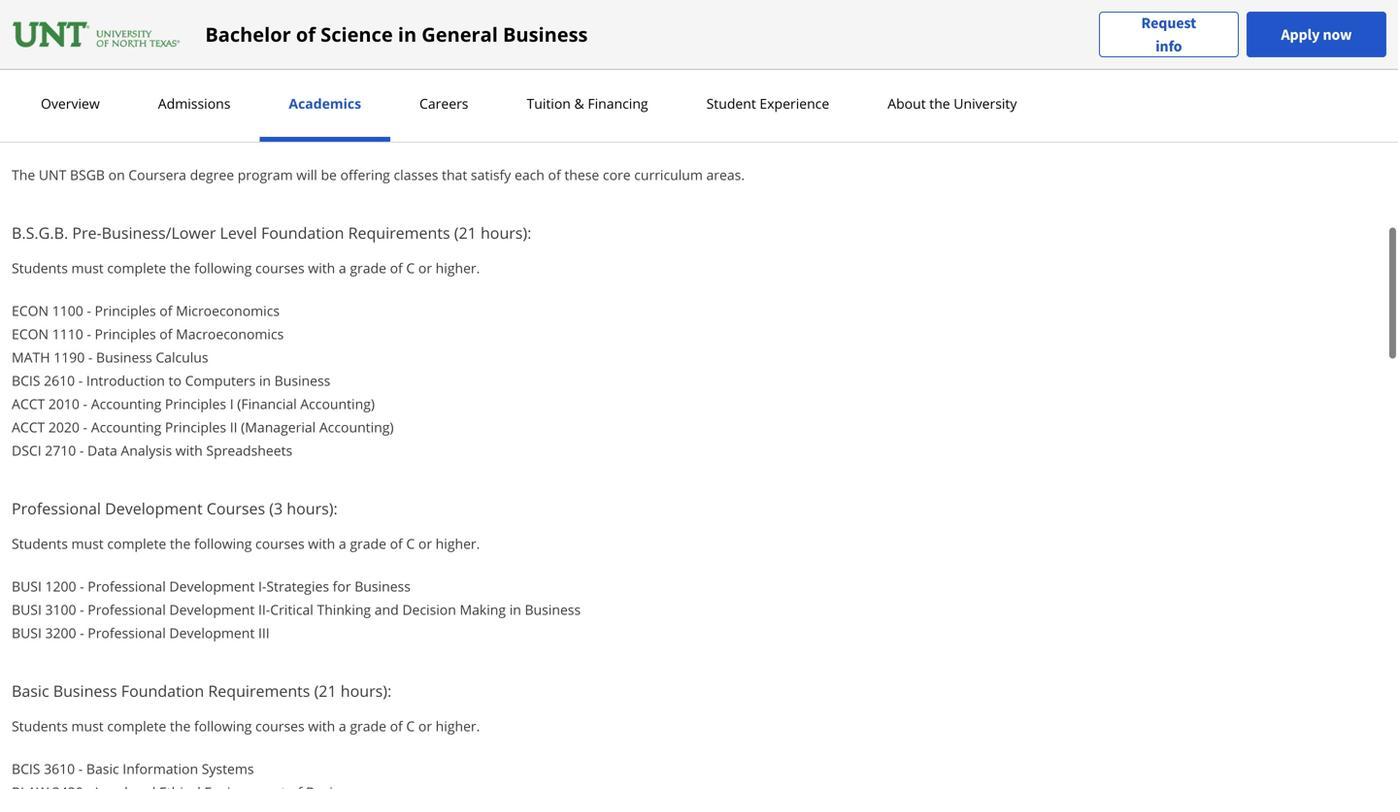 Task type: describe. For each thing, give the bounding box(es) containing it.
i-
[[258, 578, 267, 596]]

2610
[[44, 372, 75, 390]]

2 a from the top
[[339, 535, 347, 553]]

- right '3100'
[[80, 601, 84, 619]]

- right 3610 on the bottom left
[[78, 760, 83, 779]]

language,
[[29, 64, 94, 83]]

component
[[29, 124, 104, 143]]

1 c from the top
[[406, 259, 415, 277]]

about the university link
[[882, 94, 1023, 113]]

1 horizontal spatial hours):
[[341, 681, 392, 702]]

these
[[565, 166, 600, 184]]

overview
[[41, 94, 100, 113]]

academics
[[289, 94, 361, 113]]

class for sciences,
[[295, 94, 326, 113]]

- right 2020 at the left of page
[[83, 418, 88, 437]]

option
[[141, 124, 184, 143]]

each
[[515, 166, 545, 184]]

tuition & financing
[[527, 94, 649, 113]]

required)
[[453, 4, 512, 22]]

development down the 'analysis'
[[105, 498, 203, 519]]

3 must from the top
[[71, 717, 104, 736]]

creative
[[29, 34, 81, 52]]

0 vertical spatial hours):
[[481, 222, 532, 243]]

in inside busi 1200 - professional development i-strategies for business busi 3100 - professional development ii-critical thinking and decision making in business busi 3200 - professional development iii
[[510, 601, 522, 619]]

social and behavioral sciences, 3 hours, 1 class
[[29, 94, 326, 113]]

decision
[[402, 601, 456, 619]]

3 higher. from the top
[[436, 717, 480, 736]]

admissions link
[[152, 94, 236, 113]]

hours, for sciences,
[[240, 94, 280, 113]]

careers link
[[414, 94, 475, 113]]

1110
[[52, 325, 83, 343]]

0 vertical spatial 1
[[172, 34, 180, 52]]

professional down the '2710' at bottom left
[[12, 498, 101, 519]]

area
[[108, 124, 137, 143]]

development left ii-
[[169, 601, 255, 619]]

0 vertical spatial 2
[[276, 4, 284, 22]]

business up (financial
[[275, 372, 331, 390]]

the down "business/lower" on the top left
[[170, 259, 191, 277]]

bsgb
[[70, 166, 105, 184]]

1 econ from the top
[[12, 302, 49, 320]]

student experience
[[707, 94, 830, 113]]

courses,
[[188, 124, 243, 143]]

science
[[321, 21, 393, 48]]

1 for culture,
[[307, 64, 315, 83]]

1190
[[54, 348, 85, 367]]

analysis
[[121, 442, 172, 460]]

0 vertical spatial foundation
[[261, 222, 344, 243]]

1 higher. from the top
[[436, 259, 480, 277]]

0 vertical spatial accounting)
[[300, 395, 375, 413]]

2 bcis from the top
[[12, 760, 40, 779]]

request info button
[[1100, 11, 1240, 58]]

apply
[[1282, 25, 1321, 44]]

1 must from the top
[[71, 259, 104, 277]]

b.s.g.b. pre-business/lower level foundation requirements (21 hours):
[[12, 222, 532, 243]]

3200
[[45, 624, 76, 643]]

request info
[[1142, 13, 1197, 56]]

- right the 3200
[[80, 624, 84, 643]]

2 higher. from the top
[[436, 535, 480, 553]]

(financial
[[237, 395, 297, 413]]

academics link
[[283, 94, 367, 113]]

about
[[888, 94, 926, 113]]

1 horizontal spatial requirements
[[348, 222, 450, 243]]

spreadsheets
[[206, 442, 293, 460]]

2 accounting from the top
[[91, 418, 162, 437]]

creative arts, 3 hours, 1 class list item
[[29, 33, 929, 53]]

info
[[1156, 36, 1183, 56]]

calculus
[[156, 348, 208, 367]]

3 grade from the top
[[350, 717, 387, 736]]

b.s.g.b.
[[12, 222, 68, 243]]

language, philosophy and culture, 3 hours, 1 class
[[29, 64, 349, 83]]

1 vertical spatial hours):
[[287, 498, 338, 519]]

(tx
[[335, 4, 355, 22]]

language, philosophy and culture, 3 hours, 1 class list item
[[29, 63, 929, 84]]

systems
[[202, 760, 254, 779]]

2 c from the top
[[406, 535, 415, 553]]

apply now button
[[1247, 12, 1387, 57]]

0 vertical spatial basic
[[12, 681, 49, 702]]

request
[[1142, 13, 1197, 33]]

careers
[[420, 94, 469, 113]]

class for culture,
[[319, 64, 349, 83]]

social and behavioral sciences, 3 hours, 1 class list item
[[29, 93, 929, 114]]

1100
[[52, 302, 83, 320]]

computers
[[185, 372, 256, 390]]

3 for sciences,
[[229, 94, 237, 113]]

tuition & financing link
[[521, 94, 654, 113]]

apply now
[[1282, 25, 1353, 44]]

0 vertical spatial 3
[[117, 34, 125, 52]]

bcis 3610 - basic information systems
[[12, 760, 254, 779]]

0 horizontal spatial requirements
[[208, 681, 310, 702]]

pre-
[[72, 222, 102, 243]]

microeconomics
[[176, 302, 280, 320]]

satisfy
[[471, 166, 511, 184]]

busi 1200 - professional development i-strategies for business busi 3100 - professional development ii-critical thinking and decision making in business busi 3200 - professional development iii
[[12, 578, 581, 643]]

tuition
[[527, 94, 571, 113]]

government/political science, 6 hours, 2 classes (tx government is required) list item
[[29, 3, 929, 23]]

business/lower
[[102, 222, 216, 243]]

and inside list item
[[69, 94, 94, 113]]

hours, inside creative arts, 3 hours, 1 class list item
[[128, 34, 169, 52]]

3 students from the top
[[12, 717, 68, 736]]

- right '1190'
[[88, 348, 93, 367]]

1 horizontal spatial basic
[[86, 760, 119, 779]]

math
[[12, 348, 50, 367]]

professional right the 3200
[[88, 624, 166, 643]]

now
[[1324, 25, 1353, 44]]

- right 2610
[[78, 372, 83, 390]]

development left iii on the bottom left of page
[[169, 624, 255, 643]]

student experience link
[[701, 94, 836, 113]]

be
[[321, 166, 337, 184]]

social
[[29, 94, 66, 113]]

3610
[[44, 760, 75, 779]]

bcis inside econ 1100 - principles of microeconomics econ 1110 - principles of macroeconomics math 1190 - business calculus bcis 2610 - introduction to computers in business acct 2010 - accounting principles i (financial accounting) acct 2020 - accounting principles ii (managerial accounting) dsci 2710 - data analysis with spreadsheets
[[12, 372, 40, 390]]

&
[[575, 94, 585, 113]]

for
[[333, 578, 351, 596]]

hours, for courses,
[[257, 124, 298, 143]]

professional right 1200
[[88, 578, 166, 596]]

3 courses from the top
[[256, 717, 305, 736]]

the down professional development courses (3 hours):
[[170, 535, 191, 553]]

business up the "introduction"
[[96, 348, 152, 367]]

classes inside government/political science, 6 hours, 2 classes (tx government is required) list item
[[287, 4, 332, 22]]

the
[[12, 166, 35, 184]]

government/political science, 6 hours, 2 classes (tx government is required)
[[29, 4, 512, 22]]

macroeconomics
[[176, 325, 284, 343]]

3100
[[45, 601, 76, 619]]

thinking
[[317, 601, 371, 619]]

university
[[954, 94, 1018, 113]]

list containing government/political science, 6 hours, 2 classes (tx government is required)
[[19, 0, 929, 144]]

philosophy
[[97, 64, 167, 83]]

business right making
[[525, 601, 581, 619]]

1 horizontal spatial (21
[[454, 222, 477, 243]]

- right 1200
[[80, 578, 84, 596]]



Task type: locate. For each thing, give the bounding box(es) containing it.
the unt bsgb on coursera degree program will be offering classes that satisfy each of these core curriculum areas.
[[12, 166, 745, 184]]

requirements down iii on the bottom left of page
[[208, 681, 310, 702]]

1 vertical spatial c
[[406, 535, 415, 553]]

foundation down will in the left top of the page
[[261, 222, 344, 243]]

- left data at the left of the page
[[80, 442, 84, 460]]

2 vertical spatial grade
[[350, 717, 387, 736]]

2 left "(tx"
[[276, 4, 284, 22]]

0 vertical spatial (21
[[454, 222, 477, 243]]

in
[[398, 21, 417, 48], [259, 372, 271, 390], [510, 601, 522, 619]]

culture,
[[199, 64, 249, 83]]

2 vertical spatial students must complete the following courses with a grade of c or higher.
[[12, 717, 480, 736]]

class down 'science,'
[[183, 34, 214, 52]]

sciences,
[[168, 94, 225, 113]]

business right for
[[355, 578, 411, 596]]

professional
[[12, 498, 101, 519], [88, 578, 166, 596], [88, 601, 166, 619], [88, 624, 166, 643]]

busi left the 3200
[[12, 624, 42, 643]]

2 must from the top
[[71, 535, 104, 553]]

0 horizontal spatial foundation
[[121, 681, 204, 702]]

1 horizontal spatial 3
[[229, 94, 237, 113]]

complete down professional development courses (3 hours):
[[107, 535, 166, 553]]

1 vertical spatial econ
[[12, 325, 49, 343]]

students must complete the following courses with a grade of c or higher. up systems
[[12, 717, 480, 736]]

6 right the courses,
[[246, 124, 254, 143]]

class
[[183, 34, 214, 52], [319, 64, 349, 83], [295, 94, 326, 113]]

the right about
[[930, 94, 951, 113]]

3 c from the top
[[406, 717, 415, 736]]

acct up dsci
[[12, 418, 45, 437]]

2 down academics link
[[301, 124, 309, 143]]

2 vertical spatial following
[[194, 717, 252, 736]]

the down basic business foundation requirements (21 hours):
[[170, 717, 191, 736]]

must down pre-
[[71, 259, 104, 277]]

3 complete from the top
[[107, 717, 166, 736]]

must up 1200
[[71, 535, 104, 553]]

2 vertical spatial or
[[419, 717, 432, 736]]

0 horizontal spatial and
[[69, 94, 94, 113]]

hours):
[[481, 222, 532, 243], [287, 498, 338, 519], [341, 681, 392, 702]]

2 horizontal spatial 3
[[252, 64, 260, 83]]

1 vertical spatial higher.
[[436, 535, 480, 553]]

bachelor
[[205, 21, 291, 48]]

will
[[297, 166, 318, 184]]

busi left 1200
[[12, 578, 42, 596]]

accounting down the "introduction"
[[91, 395, 162, 413]]

0 vertical spatial following
[[194, 259, 252, 277]]

1 vertical spatial classes
[[313, 124, 357, 143]]

1 following from the top
[[194, 259, 252, 277]]

component area option courses, 6 hours, 2 classes
[[29, 124, 357, 143]]

0 horizontal spatial 1
[[172, 34, 180, 52]]

class inside list item
[[319, 64, 349, 83]]

bachelor of science in general business
[[205, 21, 588, 48]]

general
[[422, 21, 498, 48]]

basic business foundation requirements (21 hours):
[[12, 681, 392, 702]]

1 courses from the top
[[256, 259, 305, 277]]

following down courses in the bottom left of the page
[[194, 535, 252, 553]]

with
[[308, 259, 335, 277], [176, 442, 203, 460], [308, 535, 335, 553], [308, 717, 335, 736]]

basic
[[12, 681, 49, 702], [86, 760, 119, 779]]

0 vertical spatial classes
[[287, 4, 332, 22]]

creative arts, 3 hours, 1 class
[[29, 34, 214, 52]]

1 students from the top
[[12, 259, 68, 277]]

1 vertical spatial accounting)
[[319, 418, 394, 437]]

hours): down thinking
[[341, 681, 392, 702]]

and up 'component'
[[69, 94, 94, 113]]

1 vertical spatial requirements
[[208, 681, 310, 702]]

coursera
[[129, 166, 186, 184]]

econ 1100 - principles of microeconomics econ 1110 - principles of macroeconomics math 1190 - business calculus bcis 2610 - introduction to computers in business acct 2010 - accounting principles i (financial accounting) acct 2020 - accounting principles ii (managerial accounting) dsci 2710 - data analysis with spreadsheets
[[12, 302, 394, 460]]

1 vertical spatial 6
[[246, 124, 254, 143]]

1 or from the top
[[419, 259, 432, 277]]

1 vertical spatial must
[[71, 535, 104, 553]]

1 vertical spatial class
[[319, 64, 349, 83]]

3 or from the top
[[419, 717, 432, 736]]

1 horizontal spatial and
[[171, 64, 195, 83]]

level
[[220, 222, 257, 243]]

information
[[123, 760, 198, 779]]

critical
[[270, 601, 314, 619]]

classes inside component area option courses, 6 hours, 2 classes list item
[[313, 124, 357, 143]]

1 horizontal spatial 1
[[284, 94, 292, 113]]

hours, down the culture,
[[240, 94, 280, 113]]

0 vertical spatial must
[[71, 259, 104, 277]]

accounting) right (managerial
[[319, 418, 394, 437]]

2 grade from the top
[[350, 535, 387, 553]]

2 econ from the top
[[12, 325, 49, 343]]

- right '2010'
[[83, 395, 88, 413]]

classes
[[287, 4, 332, 22], [313, 124, 357, 143], [394, 166, 438, 184]]

0 vertical spatial c
[[406, 259, 415, 277]]

2 acct from the top
[[12, 418, 45, 437]]

strategies
[[267, 578, 329, 596]]

students up 3610 on the bottom left
[[12, 717, 68, 736]]

in up (financial
[[259, 372, 271, 390]]

acct
[[12, 395, 45, 413], [12, 418, 45, 437]]

6
[[221, 4, 229, 22], [246, 124, 254, 143]]

(21 down thinking
[[314, 681, 337, 702]]

program
[[238, 166, 293, 184]]

list
[[19, 0, 929, 144]]

0 horizontal spatial 2
[[276, 4, 284, 22]]

1 vertical spatial busi
[[12, 601, 42, 619]]

2 vertical spatial class
[[295, 94, 326, 113]]

professional right '3100'
[[88, 601, 166, 619]]

admissions
[[158, 94, 231, 113]]

and left decision
[[375, 601, 399, 619]]

3 busi from the top
[[12, 624, 42, 643]]

behavioral
[[97, 94, 164, 113]]

unt
[[39, 166, 66, 184]]

0 vertical spatial and
[[171, 64, 195, 83]]

0 vertical spatial requirements
[[348, 222, 450, 243]]

(managerial
[[241, 418, 316, 437]]

and
[[171, 64, 195, 83], [69, 94, 94, 113], [375, 601, 399, 619]]

2 vertical spatial must
[[71, 717, 104, 736]]

0 vertical spatial courses
[[256, 259, 305, 277]]

about the university
[[888, 94, 1018, 113]]

students up 1200
[[12, 535, 68, 553]]

2 vertical spatial students
[[12, 717, 68, 736]]

financing
[[588, 94, 649, 113]]

in right making
[[510, 601, 522, 619]]

accounting) up (managerial
[[300, 395, 375, 413]]

with inside econ 1100 - principles of microeconomics econ 1110 - principles of macroeconomics math 1190 - business calculus bcis 2610 - introduction to computers in business acct 2010 - accounting principles i (financial accounting) acct 2020 - accounting principles ii (managerial accounting) dsci 2710 - data analysis with spreadsheets
[[176, 442, 203, 460]]

development left the i-
[[169, 578, 255, 596]]

experience
[[760, 94, 830, 113]]

2 vertical spatial in
[[510, 601, 522, 619]]

0 horizontal spatial 3
[[117, 34, 125, 52]]

2 horizontal spatial 1
[[307, 64, 315, 83]]

students must complete the following courses with a grade of c or higher. down courses in the bottom left of the page
[[12, 535, 480, 553]]

principles down the to
[[165, 395, 226, 413]]

1 vertical spatial students must complete the following courses with a grade of c or higher.
[[12, 535, 480, 553]]

1 vertical spatial courses
[[256, 535, 305, 553]]

complete down "business/lower" on the top left
[[107, 259, 166, 277]]

in left is
[[398, 21, 417, 48]]

government/political
[[29, 4, 163, 22]]

2 vertical spatial courses
[[256, 717, 305, 736]]

0 vertical spatial acct
[[12, 395, 45, 413]]

1 horizontal spatial 6
[[246, 124, 254, 143]]

1 for sciences,
[[284, 94, 292, 113]]

hours): down "satisfy"
[[481, 222, 532, 243]]

(21 down that
[[454, 222, 477, 243]]

student
[[707, 94, 757, 113]]

requirements down 'the unt bsgb on coursera degree program will be offering classes that satisfy each of these core curriculum areas.'
[[348, 222, 450, 243]]

hours, inside language, philosophy and culture, 3 hours, 1 class list item
[[263, 64, 304, 83]]

government
[[358, 4, 436, 22]]

econ up math
[[12, 325, 49, 343]]

2 students from the top
[[12, 535, 68, 553]]

- right 1110
[[87, 325, 91, 343]]

courses
[[207, 498, 265, 519]]

class up will in the left top of the page
[[295, 94, 326, 113]]

2 horizontal spatial and
[[375, 601, 399, 619]]

of
[[296, 21, 316, 48], [548, 166, 561, 184], [390, 259, 403, 277], [160, 302, 172, 320], [160, 325, 172, 343], [390, 535, 403, 553], [390, 717, 403, 736]]

2 complete from the top
[[107, 535, 166, 553]]

hours, right 'science,'
[[232, 4, 272, 22]]

hours): right (3
[[287, 498, 338, 519]]

1 up language, philosophy and culture, 3 hours, 1 class
[[172, 34, 180, 52]]

3 a from the top
[[339, 717, 347, 736]]

0 vertical spatial accounting
[[91, 395, 162, 413]]

1 complete from the top
[[107, 259, 166, 277]]

3 down the culture,
[[229, 94, 237, 113]]

core
[[603, 166, 631, 184]]

1 vertical spatial (21
[[314, 681, 337, 702]]

econ
[[12, 302, 49, 320], [12, 325, 49, 343]]

1 vertical spatial foundation
[[121, 681, 204, 702]]

areas.
[[707, 166, 745, 184]]

basic down the 3200
[[12, 681, 49, 702]]

2 vertical spatial complete
[[107, 717, 166, 736]]

0 vertical spatial in
[[398, 21, 417, 48]]

0 vertical spatial grade
[[350, 259, 387, 277]]

1 vertical spatial a
[[339, 535, 347, 553]]

0 vertical spatial a
[[339, 259, 347, 277]]

1 vertical spatial 2
[[301, 124, 309, 143]]

curriculum
[[635, 166, 703, 184]]

ii
[[230, 418, 238, 437]]

1 grade from the top
[[350, 259, 387, 277]]

2 vertical spatial classes
[[394, 166, 438, 184]]

2 vertical spatial hours):
[[341, 681, 392, 702]]

courses down b.s.g.b. pre-business/lower level foundation requirements (21 hours):
[[256, 259, 305, 277]]

classes down academics link
[[313, 124, 357, 143]]

2 courses from the top
[[256, 535, 305, 553]]

1 vertical spatial students
[[12, 535, 68, 553]]

0 vertical spatial higher.
[[436, 259, 480, 277]]

principles
[[95, 302, 156, 320], [95, 325, 156, 343], [165, 395, 226, 413], [165, 418, 226, 437]]

1 vertical spatial 1
[[307, 64, 315, 83]]

professional development courses (3 hours):
[[12, 498, 338, 519]]

1 vertical spatial complete
[[107, 535, 166, 553]]

2 vertical spatial and
[[375, 601, 399, 619]]

students down b.s.g.b.
[[12, 259, 68, 277]]

accounting up the 'analysis'
[[91, 418, 162, 437]]

bcis down math
[[12, 372, 40, 390]]

principles right 1100 at the left top of the page
[[95, 302, 156, 320]]

hours, inside social and behavioral sciences, 3 hours, 1 class list item
[[240, 94, 280, 113]]

0 vertical spatial students
[[12, 259, 68, 277]]

3 inside list item
[[252, 64, 260, 83]]

1 busi from the top
[[12, 578, 42, 596]]

iii
[[258, 624, 270, 643]]

principles up the "introduction"
[[95, 325, 156, 343]]

the
[[930, 94, 951, 113], [170, 259, 191, 277], [170, 535, 191, 553], [170, 717, 191, 736]]

1 horizontal spatial in
[[398, 21, 417, 48]]

- right 1100 at the left top of the page
[[87, 302, 91, 320]]

making
[[460, 601, 506, 619]]

1200
[[45, 578, 76, 596]]

students must complete the following courses with a grade of c or higher. down level
[[12, 259, 480, 277]]

must up 3610 on the bottom left
[[71, 717, 104, 736]]

1
[[172, 34, 180, 52], [307, 64, 315, 83], [284, 94, 292, 113]]

0 vertical spatial complete
[[107, 259, 166, 277]]

on
[[108, 166, 125, 184]]

0 vertical spatial students must complete the following courses with a grade of c or higher.
[[12, 259, 480, 277]]

hours, up philosophy
[[128, 34, 169, 52]]

1 vertical spatial accounting
[[91, 418, 162, 437]]

3 for culture,
[[252, 64, 260, 83]]

class up academics
[[319, 64, 349, 83]]

offering
[[341, 166, 390, 184]]

1 a from the top
[[339, 259, 347, 277]]

students
[[12, 259, 68, 277], [12, 535, 68, 553], [12, 717, 68, 736]]

that
[[442, 166, 468, 184]]

and up social and behavioral sciences, 3 hours, 1 class
[[171, 64, 195, 83]]

component area option courses, 6 hours, 2 classes list item
[[29, 123, 929, 144]]

1 vertical spatial grade
[[350, 535, 387, 553]]

2 horizontal spatial in
[[510, 601, 522, 619]]

3 right the culture,
[[252, 64, 260, 83]]

1 up academics
[[307, 64, 315, 83]]

0 vertical spatial busi
[[12, 578, 42, 596]]

1 bcis from the top
[[12, 372, 40, 390]]

econ left 1100 at the left top of the page
[[12, 302, 49, 320]]

students must complete the following courses with a grade of c or higher.
[[12, 259, 480, 277], [12, 535, 480, 553], [12, 717, 480, 736]]

0 horizontal spatial hours):
[[287, 498, 338, 519]]

hours,
[[232, 4, 272, 22], [128, 34, 169, 52], [263, 64, 304, 83], [240, 94, 280, 113], [257, 124, 298, 143]]

1 vertical spatial in
[[259, 372, 271, 390]]

acct left '2010'
[[12, 395, 45, 413]]

1 horizontal spatial foundation
[[261, 222, 344, 243]]

courses down basic business foundation requirements (21 hours):
[[256, 717, 305, 736]]

in inside econ 1100 - principles of microeconomics econ 1110 - principles of macroeconomics math 1190 - business calculus bcis 2610 - introduction to computers in business acct 2010 - accounting principles i (financial accounting) acct 2020 - accounting principles ii (managerial accounting) dsci 2710 - data analysis with spreadsheets
[[259, 372, 271, 390]]

2 vertical spatial a
[[339, 717, 347, 736]]

classes left that
[[394, 166, 438, 184]]

1 students must complete the following courses with a grade of c or higher. from the top
[[12, 259, 480, 277]]

must
[[71, 259, 104, 277], [71, 535, 104, 553], [71, 717, 104, 736]]

1 inside list item
[[307, 64, 315, 83]]

0 horizontal spatial in
[[259, 372, 271, 390]]

0 vertical spatial econ
[[12, 302, 49, 320]]

3
[[117, 34, 125, 52], [252, 64, 260, 83], [229, 94, 237, 113]]

1 horizontal spatial 2
[[301, 124, 309, 143]]

0 horizontal spatial (21
[[314, 681, 337, 702]]

0 horizontal spatial basic
[[12, 681, 49, 702]]

2010
[[48, 395, 80, 413]]

following down level
[[194, 259, 252, 277]]

0 vertical spatial 6
[[221, 4, 229, 22]]

complete up bcis 3610 - basic information systems
[[107, 717, 166, 736]]

and inside busi 1200 - professional development i-strategies for business busi 3100 - professional development ii-critical thinking and decision making in business busi 3200 - professional development iii
[[375, 601, 399, 619]]

0 vertical spatial class
[[183, 34, 214, 52]]

hours, inside government/political science, 6 hours, 2 classes (tx government is required) list item
[[232, 4, 272, 22]]

2 horizontal spatial hours):
[[481, 222, 532, 243]]

1 up program
[[284, 94, 292, 113]]

2 or from the top
[[419, 535, 432, 553]]

business down the 3200
[[53, 681, 117, 702]]

busi
[[12, 578, 42, 596], [12, 601, 42, 619], [12, 624, 42, 643]]

university of north texas image
[[12, 19, 182, 50]]

business up tuition
[[503, 21, 588, 48]]

1 vertical spatial basic
[[86, 760, 119, 779]]

2 students must complete the following courses with a grade of c or higher. from the top
[[12, 535, 480, 553]]

2020
[[48, 418, 80, 437]]

hours, for culture,
[[263, 64, 304, 83]]

busi left '3100'
[[12, 601, 42, 619]]

2 following from the top
[[194, 535, 252, 553]]

0 horizontal spatial 6
[[221, 4, 229, 22]]

1 acct from the top
[[12, 395, 45, 413]]

1 vertical spatial following
[[194, 535, 252, 553]]

3 following from the top
[[194, 717, 252, 736]]

2 vertical spatial higher.
[[436, 717, 480, 736]]

0 vertical spatial or
[[419, 259, 432, 277]]

3 students must complete the following courses with a grade of c or higher. from the top
[[12, 717, 480, 736]]

classes left "(tx"
[[287, 4, 332, 22]]

hours, up academics
[[263, 64, 304, 83]]

3 right 'arts,' at the left of the page
[[117, 34, 125, 52]]

principles left ii
[[165, 418, 226, 437]]

1 vertical spatial bcis
[[12, 760, 40, 779]]

1 vertical spatial acct
[[12, 418, 45, 437]]

following down basic business foundation requirements (21 hours):
[[194, 717, 252, 736]]

courses down (3
[[256, 535, 305, 553]]

6 right 'science,'
[[221, 4, 229, 22]]

basic right 3610 on the bottom left
[[86, 760, 119, 779]]

overview link
[[35, 94, 106, 113]]

1 vertical spatial and
[[69, 94, 94, 113]]

bcis left 3610 on the bottom left
[[12, 760, 40, 779]]

2 vertical spatial busi
[[12, 624, 42, 643]]

foundation up the information
[[121, 681, 204, 702]]

2 busi from the top
[[12, 601, 42, 619]]

hours, inside component area option courses, 6 hours, 2 classes list item
[[257, 124, 298, 143]]

and inside list item
[[171, 64, 195, 83]]

foundation
[[261, 222, 344, 243], [121, 681, 204, 702]]

2 vertical spatial c
[[406, 717, 415, 736]]

2 vertical spatial 1
[[284, 94, 292, 113]]

1 vertical spatial 3
[[252, 64, 260, 83]]

1 accounting from the top
[[91, 395, 162, 413]]

business
[[503, 21, 588, 48], [96, 348, 152, 367], [275, 372, 331, 390], [355, 578, 411, 596], [525, 601, 581, 619], [53, 681, 117, 702]]



Task type: vqa. For each thing, say whether or not it's contained in the screenshot.
'classes' within GOVERNMENT/POLITICAL SCIENCE, 6 HOURS, 2 CLASSES (TX GOVERNMENT IS REQUIRED) list item
yes



